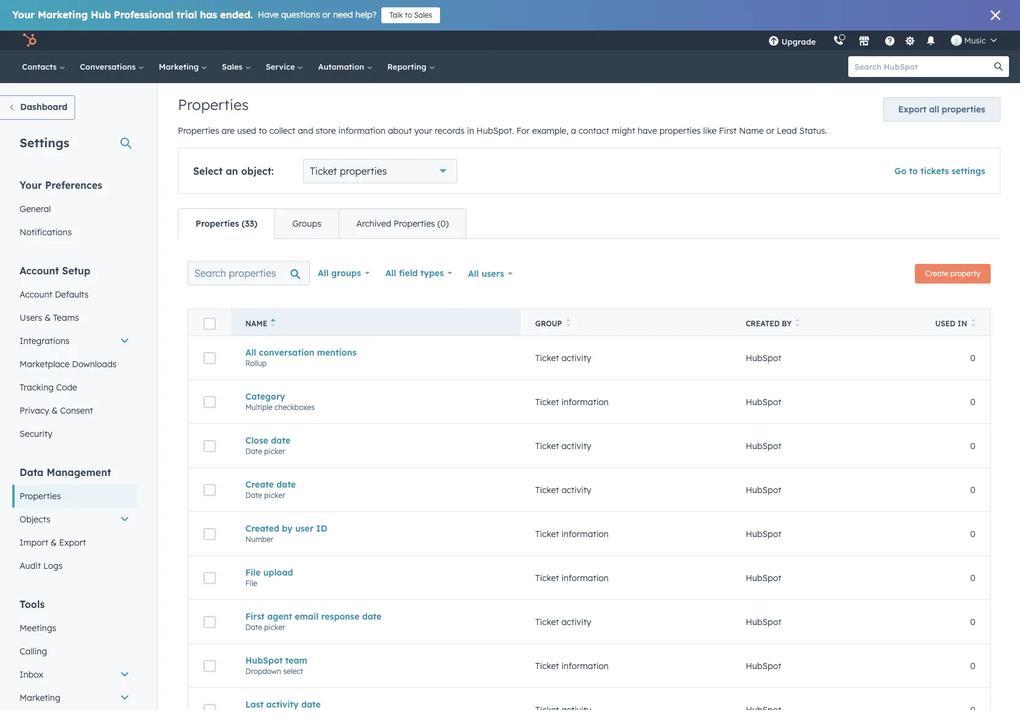 Task type: vqa. For each thing, say whether or not it's contained in the screenshot.


Task type: locate. For each thing, give the bounding box(es) containing it.
picker up created by user id number
[[264, 491, 285, 500]]

marketplace downloads
[[20, 359, 117, 370]]

7 0 from the top
[[970, 616, 976, 627]]

1 vertical spatial your
[[20, 179, 42, 191]]

3 press to sort. element from the left
[[971, 318, 976, 329]]

create inside button
[[926, 269, 949, 278]]

code
[[56, 382, 77, 393]]

Search HubSpot search field
[[848, 56, 998, 77]]

create left property
[[926, 269, 949, 278]]

marketing inside button
[[20, 693, 60, 704]]

& right privacy
[[52, 405, 58, 416]]

2 0 from the top
[[970, 396, 976, 407]]

create date button
[[245, 479, 506, 490]]

2 vertical spatial picker
[[264, 623, 285, 632]]

ticket for first agent email response date
[[535, 616, 559, 627]]

press to sort. image
[[566, 318, 570, 327], [796, 318, 800, 327], [971, 318, 976, 327]]

last
[[245, 699, 264, 710]]

date up 'number'
[[245, 491, 262, 500]]

date inside the close date date picker
[[245, 447, 262, 456]]

hub
[[91, 9, 111, 21]]

information for category
[[562, 396, 609, 407]]

& for teams
[[45, 312, 51, 323]]

& right users
[[45, 312, 51, 323]]

or left lead
[[766, 125, 775, 136]]

date inside the first agent email response date date picker
[[362, 611, 382, 622]]

account inside account defaults link
[[20, 289, 52, 300]]

2 press to sort. element from the left
[[796, 318, 800, 329]]

hubspot team button
[[245, 655, 506, 666]]

questions
[[281, 9, 320, 20]]

automation link
[[311, 50, 380, 83]]

1 vertical spatial create
[[245, 479, 274, 490]]

press to sort. image inside "created by" button
[[796, 318, 800, 327]]

created by user id button
[[245, 523, 506, 534]]

ended.
[[220, 9, 253, 21]]

marketing button
[[12, 686, 137, 710]]

& for export
[[51, 537, 57, 548]]

name left ascending sort. press to sort descending. element
[[245, 319, 267, 328]]

your for your marketing hub professional trial has ended. have questions or need help?
[[12, 9, 35, 21]]

rollup
[[245, 359, 267, 368]]

1 horizontal spatial properties
[[660, 125, 701, 136]]

properties are used to collect and store information about your records in hubspot. for example, a contact might have properties like first name or lead status.
[[178, 125, 827, 136]]

1 date from the top
[[245, 447, 262, 456]]

press to sort. image inside used in button
[[971, 318, 976, 327]]

date inside create date date picker
[[245, 491, 262, 500]]

1 vertical spatial name
[[245, 319, 267, 328]]

select
[[283, 667, 303, 676]]

properties up objects
[[20, 491, 61, 502]]

& inside "data management" element
[[51, 537, 57, 548]]

hubspot.
[[477, 125, 514, 136]]

press to sort. image right created by on the right
[[796, 318, 800, 327]]

1 horizontal spatial created
[[746, 319, 780, 328]]

created inside button
[[746, 319, 780, 328]]

ascending sort. press to sort descending. image
[[271, 318, 276, 327]]

to for go
[[909, 166, 918, 177]]

2 vertical spatial &
[[51, 537, 57, 548]]

tools element
[[12, 598, 137, 710]]

press to sort. element right in
[[971, 318, 976, 329]]

press to sort. element for group
[[566, 318, 570, 329]]

press to sort. image right in
[[971, 318, 976, 327]]

picker for create
[[264, 491, 285, 500]]

settings link
[[903, 34, 918, 47]]

1 horizontal spatial to
[[405, 10, 412, 20]]

create property button
[[915, 264, 991, 284]]

date up hubspot team dropdown select
[[245, 623, 262, 632]]

file
[[245, 567, 261, 578], [245, 579, 257, 588]]

0 vertical spatial export
[[899, 104, 927, 115]]

1 horizontal spatial name
[[739, 125, 764, 136]]

to right the go
[[909, 166, 918, 177]]

export inside "data management" element
[[59, 537, 86, 548]]

account up users
[[20, 289, 52, 300]]

upgrade image
[[768, 36, 779, 47]]

0 vertical spatial to
[[405, 10, 412, 20]]

1 vertical spatial to
[[259, 125, 267, 136]]

your up hubspot image
[[12, 9, 35, 21]]

a
[[571, 125, 576, 136]]

0 horizontal spatial export
[[59, 537, 86, 548]]

all for all users
[[468, 268, 479, 279]]

music button
[[944, 31, 1004, 50]]

first inside the first agent email response date date picker
[[245, 611, 265, 622]]

1 horizontal spatial press to sort. element
[[796, 318, 800, 329]]

marketing link
[[151, 50, 215, 83]]

tracking code
[[20, 382, 77, 393]]

picker for close
[[264, 447, 285, 456]]

user
[[295, 523, 314, 534]]

by inside created by user id number
[[282, 523, 293, 534]]

2 press to sort. image from the left
[[796, 318, 800, 327]]

objects
[[20, 514, 50, 525]]

hubspot for category
[[746, 396, 781, 407]]

by for created by
[[782, 319, 792, 328]]

press to sort. element
[[566, 318, 570, 329], [796, 318, 800, 329], [971, 318, 976, 329]]

created inside created by user id number
[[245, 523, 279, 534]]

calling link
[[12, 640, 137, 663]]

properties left like
[[660, 125, 701, 136]]

date right response
[[362, 611, 382, 622]]

contacts link
[[15, 50, 73, 83]]

all left users
[[468, 268, 479, 279]]

contact
[[579, 125, 609, 136]]

0 horizontal spatial or
[[322, 9, 331, 20]]

object:
[[241, 165, 274, 177]]

2 ticket information from the top
[[535, 528, 609, 539]]

4 ticket information from the top
[[535, 661, 609, 672]]

1 vertical spatial &
[[52, 405, 58, 416]]

export
[[899, 104, 927, 115], [59, 537, 86, 548]]

select an object:
[[193, 165, 274, 177]]

hubspot image
[[22, 33, 37, 48]]

press to sort. element inside "created by" button
[[796, 318, 800, 329]]

all up rollup
[[245, 347, 256, 358]]

export left all
[[899, 104, 927, 115]]

2 ticket activity from the top
[[535, 440, 591, 451]]

security
[[20, 429, 52, 440]]

ticket inside popup button
[[310, 165, 337, 177]]

category multiple checkboxes
[[245, 391, 315, 412]]

your up general
[[20, 179, 42, 191]]

0 horizontal spatial name
[[245, 319, 267, 328]]

1 vertical spatial date
[[245, 491, 262, 500]]

properties right all
[[942, 104, 985, 115]]

1 press to sort. element from the left
[[566, 318, 570, 329]]

tab list containing properties (33)
[[178, 208, 467, 239]]

all
[[929, 104, 939, 115]]

1 vertical spatial by
[[282, 523, 293, 534]]

0 vertical spatial sales
[[414, 10, 432, 20]]

hubspot inside hubspot team dropdown select
[[245, 655, 283, 666]]

information for hubspot team
[[562, 661, 609, 672]]

sales right talk
[[414, 10, 432, 20]]

or left need
[[322, 9, 331, 20]]

tab list
[[178, 208, 467, 239]]

1 vertical spatial account
[[20, 289, 52, 300]]

create for date
[[245, 479, 274, 490]]

(0)
[[437, 218, 449, 229]]

setup
[[62, 265, 90, 277]]

marketplaces button
[[851, 31, 877, 50]]

0 horizontal spatial press to sort. image
[[566, 318, 570, 327]]

to right talk
[[405, 10, 412, 20]]

marketing down inbox
[[20, 693, 60, 704]]

first left agent
[[245, 611, 265, 622]]

0 for first agent email response date
[[970, 616, 976, 627]]

date right close
[[271, 435, 290, 446]]

export all properties
[[899, 104, 985, 115]]

3 date from the top
[[245, 623, 262, 632]]

properties left (33)
[[196, 218, 239, 229]]

press to sort. image inside group button
[[566, 318, 570, 327]]

agent
[[267, 611, 292, 622]]

0 vertical spatial first
[[719, 125, 737, 136]]

5 0 from the top
[[970, 528, 976, 539]]

1 vertical spatial first
[[245, 611, 265, 622]]

0 vertical spatial account
[[20, 265, 59, 277]]

settings image
[[905, 36, 916, 47]]

account defaults
[[20, 289, 89, 300]]

integrations button
[[12, 329, 137, 353]]

press to sort. element right group
[[566, 318, 570, 329]]

ascending sort. press to sort descending. element
[[271, 318, 276, 329]]

properties inside properties 'link'
[[20, 491, 61, 502]]

ticket for file upload
[[535, 572, 559, 583]]

sales link
[[215, 50, 258, 83]]

marketing down trial
[[159, 62, 201, 72]]

& right import
[[51, 537, 57, 548]]

first agent email response date button
[[245, 611, 506, 622]]

2 date from the top
[[245, 491, 262, 500]]

music
[[965, 35, 986, 45]]

2 horizontal spatial properties
[[942, 104, 985, 115]]

1 vertical spatial created
[[245, 523, 279, 534]]

information for file upload
[[562, 572, 609, 583]]

1 account from the top
[[20, 265, 59, 277]]

notifications button
[[921, 31, 941, 50]]

name left lead
[[739, 125, 764, 136]]

press to sort. element for created by
[[796, 318, 800, 329]]

0 vertical spatial or
[[322, 9, 331, 20]]

press to sort. element inside used in button
[[971, 318, 976, 329]]

groups
[[331, 268, 361, 279]]

account up account defaults
[[20, 265, 59, 277]]

picker down close
[[264, 447, 285, 456]]

1 horizontal spatial create
[[926, 269, 949, 278]]

0 vertical spatial create
[[926, 269, 949, 278]]

menu containing music
[[760, 31, 1006, 50]]

1 horizontal spatial first
[[719, 125, 737, 136]]

automation
[[318, 62, 367, 72]]

0
[[970, 352, 976, 363], [970, 396, 976, 407], [970, 440, 976, 451], [970, 484, 976, 495], [970, 528, 976, 539], [970, 572, 976, 583], [970, 616, 976, 627], [970, 661, 976, 672]]

0 for all conversation mentions
[[970, 352, 976, 363]]

close date date picker
[[245, 435, 290, 456]]

dashboard
[[20, 101, 67, 112]]

2 picker from the top
[[264, 491, 285, 500]]

hubspot for close date
[[746, 440, 781, 451]]

0 vertical spatial by
[[782, 319, 792, 328]]

1 picker from the top
[[264, 447, 285, 456]]

3 press to sort. image from the left
[[971, 318, 976, 327]]

0 for hubspot team
[[970, 661, 976, 672]]

picker down agent
[[264, 623, 285, 632]]

ticket
[[310, 165, 337, 177], [535, 352, 559, 363], [535, 396, 559, 407], [535, 440, 559, 451], [535, 484, 559, 495], [535, 528, 559, 539], [535, 572, 559, 583], [535, 616, 559, 627], [535, 661, 559, 672]]

0 horizontal spatial first
[[245, 611, 265, 622]]

about
[[388, 125, 412, 136]]

4 ticket activity from the top
[[535, 616, 591, 627]]

1 vertical spatial sales
[[222, 62, 245, 72]]

help?
[[355, 9, 377, 20]]

tools
[[20, 598, 45, 611]]

2 account from the top
[[20, 289, 52, 300]]

your preferences element
[[12, 178, 137, 244]]

ticket for create date
[[535, 484, 559, 495]]

search image
[[995, 62, 1003, 71]]

field
[[399, 268, 418, 279]]

0 horizontal spatial sales
[[222, 62, 245, 72]]

properties left are
[[178, 125, 219, 136]]

properties up archived
[[340, 165, 387, 177]]

3 0 from the top
[[970, 440, 976, 451]]

1 horizontal spatial or
[[766, 125, 775, 136]]

by for created by user id number
[[282, 523, 293, 534]]

0 horizontal spatial press to sort. element
[[566, 318, 570, 329]]

have
[[258, 9, 279, 20]]

close image
[[991, 10, 1001, 20]]

properties left (0)
[[394, 218, 435, 229]]

1 horizontal spatial press to sort. image
[[796, 318, 800, 327]]

1 vertical spatial properties
[[660, 125, 701, 136]]

0 for file upload
[[970, 572, 976, 583]]

service
[[266, 62, 297, 72]]

picker inside the close date date picker
[[264, 447, 285, 456]]

properties
[[178, 95, 249, 114], [178, 125, 219, 136], [196, 218, 239, 229], [394, 218, 435, 229], [20, 491, 61, 502]]

press to sort. element inside group button
[[566, 318, 570, 329]]

date inside the close date date picker
[[271, 435, 290, 446]]

1 horizontal spatial export
[[899, 104, 927, 115]]

name inside button
[[245, 319, 267, 328]]

ticket properties
[[310, 165, 387, 177]]

1 0 from the top
[[970, 352, 976, 363]]

0 vertical spatial file
[[245, 567, 261, 578]]

press to sort. element right created by on the right
[[796, 318, 800, 329]]

press to sort. image for used in
[[971, 318, 976, 327]]

1 vertical spatial file
[[245, 579, 257, 588]]

all left field
[[385, 268, 396, 279]]

management
[[47, 466, 111, 479]]

file left the upload
[[245, 567, 261, 578]]

0 vertical spatial &
[[45, 312, 51, 323]]

all users button
[[460, 261, 521, 287]]

2 vertical spatial marketing
[[20, 693, 60, 704]]

ticket information
[[535, 396, 609, 407], [535, 528, 609, 539], [535, 572, 609, 583], [535, 661, 609, 672]]

properties (33)
[[196, 218, 258, 229]]

0 vertical spatial picker
[[264, 447, 285, 456]]

import & export link
[[12, 531, 137, 554]]

0 vertical spatial created
[[746, 319, 780, 328]]

press to sort. image for group
[[566, 318, 570, 327]]

created for created by
[[746, 319, 780, 328]]

or
[[322, 9, 331, 20], [766, 125, 775, 136]]

1 horizontal spatial sales
[[414, 10, 432, 20]]

create inside create date date picker
[[245, 479, 274, 490]]

2 horizontal spatial to
[[909, 166, 918, 177]]

to right used
[[259, 125, 267, 136]]

0 horizontal spatial properties
[[340, 165, 387, 177]]

3 ticket information from the top
[[535, 572, 609, 583]]

3 picker from the top
[[264, 623, 285, 632]]

account for account setup
[[20, 265, 59, 277]]

file down 'number'
[[245, 579, 257, 588]]

ticket activity for all conversation mentions
[[535, 352, 591, 363]]

menu
[[760, 31, 1006, 50]]

created by button
[[731, 309, 917, 336]]

2 horizontal spatial press to sort. element
[[971, 318, 976, 329]]

name button
[[231, 309, 521, 336]]

press to sort. image right group
[[566, 318, 570, 327]]

2 vertical spatial to
[[909, 166, 918, 177]]

used in
[[935, 319, 967, 328]]

0 vertical spatial marketing
[[38, 9, 88, 21]]

menu item
[[825, 31, 827, 50]]

tab panel
[[178, 238, 1001, 710]]

hubspot for all conversation mentions
[[746, 352, 781, 363]]

4 0 from the top
[[970, 484, 976, 495]]

8 0 from the top
[[970, 661, 976, 672]]

by inside "created by" button
[[782, 319, 792, 328]]

0 vertical spatial date
[[245, 447, 262, 456]]

1 ticket information from the top
[[535, 396, 609, 407]]

0 horizontal spatial create
[[245, 479, 274, 490]]

date down close
[[245, 447, 262, 456]]

0 vertical spatial properties
[[942, 104, 985, 115]]

sales left service
[[222, 62, 245, 72]]

all for all groups
[[318, 268, 329, 279]]

picker inside create date date picker
[[264, 491, 285, 500]]

first agent email response date date picker
[[245, 611, 382, 632]]

0 horizontal spatial created
[[245, 523, 279, 534]]

date down the close date date picker
[[276, 479, 296, 490]]

Search search field
[[188, 261, 310, 285]]

notifications image
[[925, 36, 936, 47]]

account
[[20, 265, 59, 277], [20, 289, 52, 300]]

1 horizontal spatial by
[[782, 319, 792, 328]]

2 vertical spatial properties
[[340, 165, 387, 177]]

category button
[[245, 391, 506, 402]]

1 vertical spatial export
[[59, 537, 86, 548]]

1 ticket activity from the top
[[535, 352, 591, 363]]

upload
[[263, 567, 293, 578]]

0 vertical spatial your
[[12, 9, 35, 21]]

create down the close date date picker
[[245, 479, 274, 490]]

calling
[[20, 646, 47, 657]]

2 horizontal spatial press to sort. image
[[971, 318, 976, 327]]

team
[[285, 655, 307, 666]]

marketing
[[38, 9, 88, 21], [159, 62, 201, 72], [20, 693, 60, 704]]

export down objects button
[[59, 537, 86, 548]]

first right like
[[719, 125, 737, 136]]

date
[[245, 447, 262, 456], [245, 491, 262, 500], [245, 623, 262, 632]]

all groups
[[318, 268, 361, 279]]

all inside 'popup button'
[[468, 268, 479, 279]]

users & teams link
[[12, 306, 137, 329]]

calling icon image
[[833, 35, 844, 46]]

1 press to sort. image from the left
[[566, 318, 570, 327]]

2 vertical spatial date
[[245, 623, 262, 632]]

marketing left the hub
[[38, 9, 88, 21]]

all left groups
[[318, 268, 329, 279]]

0 horizontal spatial by
[[282, 523, 293, 534]]

3 ticket activity from the top
[[535, 484, 591, 495]]

1 vertical spatial picker
[[264, 491, 285, 500]]

ticket information for category
[[535, 396, 609, 407]]

to inside button
[[405, 10, 412, 20]]

6 0 from the top
[[970, 572, 976, 583]]

press to sort. element for used in
[[971, 318, 976, 329]]

ticket information for hubspot team
[[535, 661, 609, 672]]

number
[[245, 535, 274, 544]]



Task type: describe. For each thing, give the bounding box(es) containing it.
archived properties (0)
[[356, 218, 449, 229]]

for
[[517, 125, 530, 136]]

last activity date
[[245, 699, 321, 710]]

all field types
[[385, 268, 444, 279]]

status.
[[799, 125, 827, 136]]

in
[[467, 125, 474, 136]]

group
[[535, 319, 562, 328]]

hubspot for created by user id
[[746, 528, 781, 539]]

groups
[[292, 218, 321, 229]]

in
[[958, 319, 967, 328]]

data management element
[[12, 466, 137, 578]]

close date button
[[245, 435, 506, 446]]

logs
[[43, 561, 63, 572]]

close
[[245, 435, 268, 446]]

activity for close date
[[562, 440, 591, 451]]

all users
[[468, 268, 504, 279]]

0 for close date
[[970, 440, 976, 451]]

ticket activity for close date
[[535, 440, 591, 451]]

example,
[[532, 125, 569, 136]]

an
[[226, 165, 238, 177]]

inbox
[[20, 669, 43, 680]]

0 for created by user id
[[970, 528, 976, 539]]

sales inside button
[[414, 10, 432, 20]]

create for property
[[926, 269, 949, 278]]

response
[[321, 611, 360, 622]]

account setup element
[[12, 264, 137, 446]]

date for create
[[245, 491, 262, 500]]

defaults
[[55, 289, 89, 300]]

properties inside 'archived properties (0)' link
[[394, 218, 435, 229]]

used in button
[[917, 309, 991, 336]]

all for all field types
[[385, 268, 396, 279]]

meetings
[[20, 623, 56, 634]]

properties link
[[12, 485, 137, 508]]

ticket information for file upload
[[535, 572, 609, 583]]

0 for category
[[970, 396, 976, 407]]

created for created by user id number
[[245, 523, 279, 534]]

data management
[[20, 466, 111, 479]]

dashboard link
[[0, 95, 75, 120]]

have
[[638, 125, 657, 136]]

reporting
[[387, 62, 429, 72]]

group button
[[521, 309, 731, 336]]

date inside create date date picker
[[276, 479, 296, 490]]

& for consent
[[52, 405, 58, 416]]

or inside the "your marketing hub professional trial has ended. have questions or need help?"
[[322, 9, 331, 20]]

create property
[[926, 269, 981, 278]]

information for created by user id
[[562, 528, 609, 539]]

ticket for all conversation mentions
[[535, 352, 559, 363]]

greg robinson image
[[951, 35, 962, 46]]

ticket for hubspot team
[[535, 661, 559, 672]]

picker inside the first agent email response date date picker
[[264, 623, 285, 632]]

file upload file
[[245, 567, 293, 588]]

activity for all conversation mentions
[[562, 352, 591, 363]]

all conversation mentions rollup
[[245, 347, 357, 368]]

help image
[[884, 36, 895, 47]]

conversations
[[80, 62, 138, 72]]

all conversation mentions button
[[245, 347, 506, 358]]

meetings link
[[12, 617, 137, 640]]

press to sort. image for created by
[[796, 318, 800, 327]]

general link
[[12, 197, 137, 221]]

data
[[20, 466, 44, 479]]

hubspot for create date
[[746, 484, 781, 495]]

go to tickets settings
[[895, 166, 985, 177]]

hubspot for file upload
[[746, 572, 781, 583]]

1 file from the top
[[245, 567, 261, 578]]

account setup
[[20, 265, 90, 277]]

activity for first agent email response date
[[562, 616, 591, 627]]

your marketing hub professional trial has ended. have questions or need help?
[[12, 9, 377, 21]]

store
[[316, 125, 336, 136]]

email
[[295, 611, 319, 622]]

ticket for category
[[535, 396, 559, 407]]

0 vertical spatial name
[[739, 125, 764, 136]]

date inside the first agent email response date date picker
[[245, 623, 262, 632]]

ticket information for created by user id
[[535, 528, 609, 539]]

go to tickets settings button
[[895, 166, 985, 177]]

tracking code link
[[12, 376, 137, 399]]

security link
[[12, 422, 137, 446]]

service link
[[258, 50, 311, 83]]

hubspot for first agent email response date
[[746, 616, 781, 627]]

audit logs link
[[12, 554, 137, 578]]

your
[[414, 125, 432, 136]]

and
[[298, 125, 313, 136]]

all field types button
[[378, 261, 460, 285]]

downloads
[[72, 359, 117, 370]]

to for talk
[[405, 10, 412, 20]]

has
[[200, 9, 217, 21]]

ticket for close date
[[535, 440, 559, 451]]

records
[[435, 125, 465, 136]]

created by
[[746, 319, 792, 328]]

0 horizontal spatial to
[[259, 125, 267, 136]]

ticket activity for create date
[[535, 484, 591, 495]]

select
[[193, 165, 223, 177]]

0 for create date
[[970, 484, 976, 495]]

contacts
[[22, 62, 59, 72]]

activity for create date
[[562, 484, 591, 495]]

your preferences
[[20, 179, 102, 191]]

inbox button
[[12, 663, 137, 686]]

properties inside the export all properties button
[[942, 104, 985, 115]]

properties up are
[[178, 95, 249, 114]]

lead
[[777, 125, 797, 136]]

file upload button
[[245, 567, 506, 578]]

tab panel containing all groups
[[178, 238, 1001, 710]]

talk to sales
[[390, 10, 432, 20]]

search button
[[988, 56, 1009, 77]]

1 vertical spatial or
[[766, 125, 775, 136]]

properties inside properties (33) link
[[196, 218, 239, 229]]

audit
[[20, 561, 41, 572]]

objects button
[[12, 508, 137, 531]]

preferences
[[45, 179, 102, 191]]

types
[[421, 268, 444, 279]]

collect
[[269, 125, 295, 136]]

date for close
[[245, 447, 262, 456]]

marketplaces image
[[859, 36, 870, 47]]

ticket for created by user id
[[535, 528, 559, 539]]

2 file from the top
[[245, 579, 257, 588]]

privacy
[[20, 405, 49, 416]]

last activity date button
[[245, 699, 506, 710]]

all groups button
[[310, 261, 378, 285]]

talk to sales button
[[382, 7, 440, 23]]

ticket activity for first agent email response date
[[535, 616, 591, 627]]

privacy & consent
[[20, 405, 93, 416]]

1 vertical spatial marketing
[[159, 62, 201, 72]]

export inside button
[[899, 104, 927, 115]]

all inside "all conversation mentions rollup"
[[245, 347, 256, 358]]

properties inside ticket properties popup button
[[340, 165, 387, 177]]

import & export
[[20, 537, 86, 548]]

hubspot for hubspot team
[[746, 661, 781, 672]]

marketplace
[[20, 359, 70, 370]]

date down select
[[301, 699, 321, 710]]

your for your preferences
[[20, 179, 42, 191]]

account for account defaults
[[20, 289, 52, 300]]

audit logs
[[20, 561, 63, 572]]



